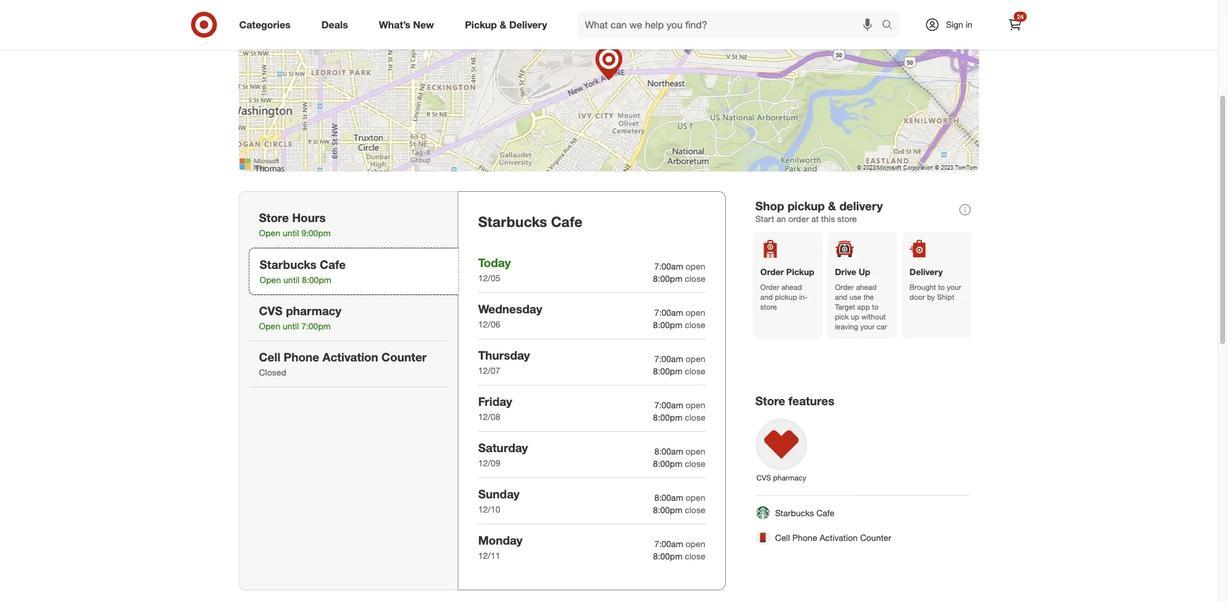 Task type: locate. For each thing, give the bounding box(es) containing it.
pickup inside the order pickup order ahead and pickup in- store
[[775, 293, 798, 302]]

What can we help you find? suggestions appear below search field
[[578, 11, 885, 38]]

your
[[947, 283, 962, 292], [861, 322, 875, 331]]

pharmacy
[[286, 304, 342, 318], [774, 473, 807, 483]]

5 open from the top
[[686, 446, 706, 457]]

cell up closed
[[259, 350, 281, 364]]

1 horizontal spatial counter
[[861, 533, 892, 543]]

starbucks down cvs pharmacy
[[776, 508, 815, 519]]

2 horizontal spatial starbucks
[[776, 508, 815, 519]]

1 vertical spatial to
[[873, 302, 879, 312]]

pharmacy inside cvs pharmacy open until 7:00pm
[[286, 304, 342, 318]]

until
[[283, 228, 299, 239], [284, 275, 300, 286], [283, 321, 299, 332]]

1 7:00am open 8:00pm close from the top
[[654, 261, 706, 284]]

1 vertical spatial &
[[829, 199, 837, 213]]

1 7:00am from the top
[[655, 261, 684, 272]]

drive
[[835, 267, 857, 278]]

pickup
[[465, 19, 497, 31], [787, 267, 815, 278]]

starbucks up today
[[478, 213, 547, 230]]

0 vertical spatial store
[[838, 214, 857, 224]]

phone for cell phone activation counter
[[793, 533, 818, 543]]

7:00am open 8:00pm close for wednesday
[[654, 308, 706, 331]]

cvs inside cvs pharmacy open until 7:00pm
[[259, 304, 283, 318]]

store hours open until 9:00pm
[[259, 211, 331, 239]]

1 8:00am open 8:00pm close from the top
[[654, 446, 706, 470]]

store for store hours open until 9:00pm
[[259, 211, 289, 225]]

1 vertical spatial 8:00am
[[655, 493, 684, 504]]

0 horizontal spatial phone
[[284, 350, 319, 364]]

3 close from the top
[[685, 366, 706, 377]]

and
[[761, 293, 773, 302], [835, 293, 848, 302]]

7:00pm
[[301, 321, 331, 332]]

pickup up in-
[[787, 267, 815, 278]]

open inside cvs pharmacy open until 7:00pm
[[259, 321, 281, 332]]

ahead
[[782, 283, 802, 292], [857, 283, 877, 292]]

8:00am open 8:00pm close for sunday
[[654, 493, 706, 516]]

1 horizontal spatial cvs
[[757, 473, 772, 483]]

3 7:00am from the top
[[655, 354, 684, 365]]

open left 7:00pm on the bottom of page
[[259, 321, 281, 332]]

store
[[259, 211, 289, 225], [756, 394, 786, 409]]

2 open from the top
[[686, 308, 706, 318]]

dc new york ave ne map image
[[239, 0, 980, 172]]

6 open from the top
[[686, 493, 706, 504]]

0 horizontal spatial starbucks
[[260, 258, 317, 272]]

4 7:00am open 8:00pm close from the top
[[654, 400, 706, 423]]

1 vertical spatial your
[[861, 322, 875, 331]]

2 vertical spatial until
[[283, 321, 299, 332]]

brought
[[910, 283, 937, 292]]

12/11
[[478, 551, 501, 562]]

today 12/05
[[478, 256, 511, 284]]

delivery
[[840, 199, 883, 213]]

open
[[259, 228, 281, 239], [260, 275, 281, 286], [259, 321, 281, 332]]

1 vertical spatial starbucks
[[260, 258, 317, 272]]

cell down cvs pharmacy
[[776, 533, 790, 543]]

1 horizontal spatial pickup
[[787, 267, 815, 278]]

open for starbucks cafe
[[260, 275, 281, 286]]

starbucks down store hours open until 9:00pm
[[260, 258, 317, 272]]

counter for cell phone activation counter
[[861, 533, 892, 543]]

ahead up in-
[[782, 283, 802, 292]]

7:00am open 8:00pm close for today
[[654, 261, 706, 284]]

starbucks
[[478, 213, 547, 230], [260, 258, 317, 272], [776, 508, 815, 519]]

1 horizontal spatial cafe
[[551, 213, 583, 230]]

delivery brought to your door by shipt
[[910, 267, 962, 302]]

open left 9:00pm
[[259, 228, 281, 239]]

cell for cell phone activation counter
[[776, 533, 790, 543]]

up
[[859, 267, 871, 278]]

pickup
[[788, 199, 825, 213], [775, 293, 798, 302]]

1 horizontal spatial ahead
[[857, 283, 877, 292]]

1 and from the left
[[761, 293, 773, 302]]

pharmacy for cvs pharmacy open until 7:00pm
[[286, 304, 342, 318]]

1 horizontal spatial pharmacy
[[774, 473, 807, 483]]

0 vertical spatial pickup
[[788, 199, 825, 213]]

what's
[[379, 19, 411, 31]]

8:00pm inside starbucks cafe open until 8:00pm
[[302, 275, 331, 286]]

leaving
[[835, 322, 859, 331]]

0 horizontal spatial ahead
[[782, 283, 802, 292]]

store inside shop pickup & delivery start an order at this store
[[838, 214, 857, 224]]

2 ahead from the left
[[857, 283, 877, 292]]

pickup right the new
[[465, 19, 497, 31]]

pick
[[835, 312, 849, 322]]

1 vertical spatial until
[[284, 275, 300, 286]]

counter
[[382, 350, 427, 364], [861, 533, 892, 543]]

0 vertical spatial 8:00am open 8:00pm close
[[654, 446, 706, 470]]

24
[[1017, 13, 1024, 20]]

1 horizontal spatial delivery
[[910, 267, 943, 278]]

0 horizontal spatial cell
[[259, 350, 281, 364]]

until down hours
[[283, 228, 299, 239]]

0 horizontal spatial cafe
[[320, 258, 346, 272]]

features
[[789, 394, 835, 409]]

to
[[939, 283, 945, 292], [873, 302, 879, 312]]

1 vertical spatial store
[[756, 394, 786, 409]]

4 7:00am from the top
[[655, 400, 684, 411]]

0 horizontal spatial delivery
[[509, 19, 548, 31]]

cvs
[[259, 304, 283, 318], [757, 473, 772, 483]]

pickup left in-
[[775, 293, 798, 302]]

starbucks inside starbucks cafe open until 8:00pm
[[260, 258, 317, 272]]

open for monday
[[686, 539, 706, 550]]

and inside drive up order ahead and use the target app to pick up without leaving your car
[[835, 293, 848, 302]]

1 horizontal spatial your
[[947, 283, 962, 292]]

order
[[789, 214, 809, 224]]

your inside drive up order ahead and use the target app to pick up without leaving your car
[[861, 322, 875, 331]]

0 horizontal spatial starbucks cafe
[[478, 213, 583, 230]]

8:00am for sunday
[[655, 493, 684, 504]]

until for cvs
[[283, 321, 299, 332]]

open
[[686, 261, 706, 272], [686, 308, 706, 318], [686, 354, 706, 365], [686, 400, 706, 411], [686, 446, 706, 457], [686, 493, 706, 504], [686, 539, 706, 550]]

order inside drive up order ahead and use the target app to pick up without leaving your car
[[835, 283, 855, 292]]

an
[[777, 214, 786, 224]]

2 vertical spatial cafe
[[817, 508, 835, 519]]

cell for cell phone activation counter closed
[[259, 350, 281, 364]]

ahead inside drive up order ahead and use the target app to pick up without leaving your car
[[857, 283, 877, 292]]

pickup & delivery link
[[455, 11, 563, 38]]

store inside store hours open until 9:00pm
[[259, 211, 289, 225]]

2 8:00am from the top
[[655, 493, 684, 504]]

sign in link
[[915, 11, 992, 38]]

to up without
[[873, 302, 879, 312]]

to inside drive up order ahead and use the target app to pick up without leaving your car
[[873, 302, 879, 312]]

activation inside cell phone activation counter closed
[[323, 350, 378, 364]]

1 vertical spatial delivery
[[910, 267, 943, 278]]

1 vertical spatial starbucks cafe
[[776, 508, 835, 519]]

2 and from the left
[[835, 293, 848, 302]]

1 vertical spatial activation
[[820, 533, 858, 543]]

cvs for cvs pharmacy
[[757, 473, 772, 483]]

8:00am
[[655, 446, 684, 457], [655, 493, 684, 504]]

activation
[[323, 350, 378, 364], [820, 533, 858, 543]]

2 7:00am open 8:00pm close from the top
[[654, 308, 706, 331]]

0 vertical spatial open
[[259, 228, 281, 239]]

1 horizontal spatial activation
[[820, 533, 858, 543]]

ahead inside the order pickup order ahead and pickup in- store
[[782, 283, 802, 292]]

1 horizontal spatial cell
[[776, 533, 790, 543]]

0 horizontal spatial store
[[259, 211, 289, 225]]

saturday 12/09
[[478, 441, 528, 469]]

cvs inside cvs pharmacy link
[[757, 473, 772, 483]]

0 vertical spatial 8:00am
[[655, 446, 684, 457]]

7:00am open 8:00pm close
[[654, 261, 706, 284], [654, 308, 706, 331], [654, 354, 706, 377], [654, 400, 706, 423], [654, 539, 706, 562]]

your up shipt
[[947, 283, 962, 292]]

1 vertical spatial pickup
[[787, 267, 815, 278]]

the
[[864, 293, 875, 302]]

&
[[500, 19, 507, 31], [829, 199, 837, 213]]

0 horizontal spatial pickup
[[465, 19, 497, 31]]

your down without
[[861, 322, 875, 331]]

1 horizontal spatial store
[[838, 214, 857, 224]]

0 vertical spatial your
[[947, 283, 962, 292]]

0 horizontal spatial your
[[861, 322, 875, 331]]

1 vertical spatial cell
[[776, 533, 790, 543]]

0 horizontal spatial activation
[[323, 350, 378, 364]]

8:00am open 8:00pm close
[[654, 446, 706, 470], [654, 493, 706, 516]]

2 8:00am open 8:00pm close from the top
[[654, 493, 706, 516]]

monday 12/11
[[478, 534, 523, 562]]

7 close from the top
[[685, 551, 706, 562]]

1 horizontal spatial store
[[756, 394, 786, 409]]

1 horizontal spatial starbucks cafe
[[776, 508, 835, 519]]

0 vertical spatial pickup
[[465, 19, 497, 31]]

0 vertical spatial store
[[259, 211, 289, 225]]

1 vertical spatial phone
[[793, 533, 818, 543]]

0 horizontal spatial counter
[[382, 350, 427, 364]]

0 horizontal spatial pharmacy
[[286, 304, 342, 318]]

1 vertical spatial counter
[[861, 533, 892, 543]]

open up cvs pharmacy open until 7:00pm
[[260, 275, 281, 286]]

close
[[685, 274, 706, 284], [685, 320, 706, 331], [685, 366, 706, 377], [685, 413, 706, 423], [685, 459, 706, 470], [685, 505, 706, 516], [685, 551, 706, 562]]

1 vertical spatial 8:00am open 8:00pm close
[[654, 493, 706, 516]]

1 vertical spatial open
[[260, 275, 281, 286]]

4 close from the top
[[685, 413, 706, 423]]

cell inside cell phone activation counter closed
[[259, 350, 281, 364]]

0 vertical spatial phone
[[284, 350, 319, 364]]

1 vertical spatial cvs
[[757, 473, 772, 483]]

starbucks cafe up cell phone activation counter
[[776, 508, 835, 519]]

0 vertical spatial &
[[500, 19, 507, 31]]

0 horizontal spatial store
[[761, 302, 778, 312]]

2 vertical spatial open
[[259, 321, 281, 332]]

1 8:00am from the top
[[655, 446, 684, 457]]

0 horizontal spatial cvs
[[259, 304, 283, 318]]

7 open from the top
[[686, 539, 706, 550]]

1 ahead from the left
[[782, 283, 802, 292]]

1 horizontal spatial and
[[835, 293, 848, 302]]

5 7:00am open 8:00pm close from the top
[[654, 539, 706, 562]]

pickup up order
[[788, 199, 825, 213]]

2 close from the top
[[685, 320, 706, 331]]

0 vertical spatial cell
[[259, 350, 281, 364]]

and inside the order pickup order ahead and pickup in- store
[[761, 293, 773, 302]]

0 vertical spatial activation
[[323, 350, 378, 364]]

0 vertical spatial pharmacy
[[286, 304, 342, 318]]

cell
[[259, 350, 281, 364], [776, 533, 790, 543]]

and up target
[[835, 293, 848, 302]]

new
[[413, 19, 434, 31]]

until for store
[[283, 228, 299, 239]]

0 horizontal spatial &
[[500, 19, 507, 31]]

phone inside cell phone activation counter closed
[[284, 350, 319, 364]]

2 horizontal spatial cafe
[[817, 508, 835, 519]]

4 open from the top
[[686, 400, 706, 411]]

store left hours
[[259, 211, 289, 225]]

5 7:00am from the top
[[655, 539, 684, 550]]

until up cvs pharmacy open until 7:00pm
[[284, 275, 300, 286]]

1 close from the top
[[685, 274, 706, 284]]

until inside store hours open until 9:00pm
[[283, 228, 299, 239]]

0 vertical spatial counter
[[382, 350, 427, 364]]

until left 7:00pm on the bottom of page
[[283, 321, 299, 332]]

cvs pharmacy open until 7:00pm
[[259, 304, 342, 332]]

store capabilities with hours, vertical tabs tab list
[[239, 192, 459, 591]]

starbucks cafe
[[478, 213, 583, 230], [776, 508, 835, 519]]

wednesday
[[478, 302, 543, 316]]

1 horizontal spatial phone
[[793, 533, 818, 543]]

0 vertical spatial cvs
[[259, 304, 283, 318]]

3 7:00am open 8:00pm close from the top
[[654, 354, 706, 377]]

categories
[[239, 19, 291, 31]]

7:00am for thursday
[[655, 354, 684, 365]]

0 horizontal spatial to
[[873, 302, 879, 312]]

to inside delivery brought to your door by shipt
[[939, 283, 945, 292]]

7:00am open 8:00pm close for thursday
[[654, 354, 706, 377]]

0 vertical spatial starbucks
[[478, 213, 547, 230]]

store left features on the bottom of the page
[[756, 394, 786, 409]]

1 vertical spatial cafe
[[320, 258, 346, 272]]

1 open from the top
[[686, 261, 706, 272]]

friday 12/08
[[478, 395, 513, 423]]

sign in
[[947, 19, 973, 30]]

order
[[761, 267, 784, 278], [761, 283, 780, 292], [835, 283, 855, 292]]

open inside starbucks cafe open until 8:00pm
[[260, 275, 281, 286]]

8:00pm
[[654, 274, 683, 284], [302, 275, 331, 286], [654, 320, 683, 331], [654, 366, 683, 377], [654, 413, 683, 423], [654, 459, 683, 470], [654, 505, 683, 516], [654, 551, 683, 562]]

1 vertical spatial pharmacy
[[774, 473, 807, 483]]

0 vertical spatial starbucks cafe
[[478, 213, 583, 230]]

starbucks cafe up today
[[478, 213, 583, 230]]

thursday 12/07
[[478, 348, 530, 376]]

2 7:00am from the top
[[655, 308, 684, 318]]

open inside store hours open until 9:00pm
[[259, 228, 281, 239]]

saturday
[[478, 441, 528, 455]]

and left in-
[[761, 293, 773, 302]]

0 vertical spatial until
[[283, 228, 299, 239]]

hours
[[292, 211, 326, 225]]

12/06
[[478, 319, 501, 330]]

order for drive up
[[835, 283, 855, 292]]

8:00pm for monday
[[654, 551, 683, 562]]

ahead for pickup
[[782, 283, 802, 292]]

until inside cvs pharmacy open until 7:00pm
[[283, 321, 299, 332]]

1 vertical spatial store
[[761, 302, 778, 312]]

counter inside cell phone activation counter closed
[[382, 350, 427, 364]]

open for thursday
[[686, 354, 706, 365]]

delivery
[[509, 19, 548, 31], [910, 267, 943, 278]]

cafe
[[551, 213, 583, 230], [320, 258, 346, 272], [817, 508, 835, 519]]

ahead up the
[[857, 283, 877, 292]]

1 vertical spatial pickup
[[775, 293, 798, 302]]

0 horizontal spatial and
[[761, 293, 773, 302]]

6 close from the top
[[685, 505, 706, 516]]

and for drive
[[835, 293, 848, 302]]

12/07
[[478, 366, 501, 376]]

1 horizontal spatial to
[[939, 283, 945, 292]]

to up shipt
[[939, 283, 945, 292]]

store for store features
[[756, 394, 786, 409]]

5 close from the top
[[685, 459, 706, 470]]

0 vertical spatial to
[[939, 283, 945, 292]]

until inside starbucks cafe open until 8:00pm
[[284, 275, 300, 286]]

3 open from the top
[[686, 354, 706, 365]]

1 horizontal spatial &
[[829, 199, 837, 213]]



Task type: vqa. For each thing, say whether or not it's contained in the screenshot.
5
no



Task type: describe. For each thing, give the bounding box(es) containing it.
shop
[[756, 199, 785, 213]]

7:00am open 8:00pm close for friday
[[654, 400, 706, 423]]

use
[[850, 293, 862, 302]]

thursday
[[478, 348, 530, 362]]

up
[[851, 312, 860, 322]]

cell phone activation counter closed
[[259, 350, 427, 378]]

deals link
[[311, 11, 364, 38]]

cvs pharmacy
[[757, 473, 807, 483]]

open for sunday
[[686, 493, 706, 504]]

open for friday
[[686, 400, 706, 411]]

close for monday
[[685, 551, 706, 562]]

close for wednesday
[[685, 320, 706, 331]]

0 vertical spatial delivery
[[509, 19, 548, 31]]

open for store hours
[[259, 228, 281, 239]]

8:00pm for thursday
[[654, 366, 683, 377]]

drive up order ahead and use the target app to pick up without leaving your car
[[835, 267, 888, 331]]

24 link
[[1002, 11, 1029, 38]]

wednesday 12/06
[[478, 302, 543, 330]]

12/08
[[478, 412, 501, 423]]

monday
[[478, 534, 523, 548]]

your inside delivery brought to your door by shipt
[[947, 283, 962, 292]]

12/10
[[478, 505, 501, 515]]

in
[[966, 19, 973, 30]]

open for today
[[686, 261, 706, 272]]

order pickup order ahead and pickup in- store
[[761, 267, 815, 312]]

8:00pm for friday
[[654, 413, 683, 423]]

closed
[[259, 368, 286, 378]]

in-
[[800, 293, 808, 302]]

cell phone activation counter
[[776, 533, 892, 543]]

door
[[910, 293, 926, 302]]

search button
[[877, 11, 906, 41]]

store inside the order pickup order ahead and pickup in- store
[[761, 302, 778, 312]]

this
[[822, 214, 835, 224]]

what's new link
[[369, 11, 450, 38]]

pickup inside shop pickup & delivery start an order at this store
[[788, 199, 825, 213]]

app
[[858, 302, 871, 312]]

counter for cell phone activation counter closed
[[382, 350, 427, 364]]

close for today
[[685, 274, 706, 284]]

activation for cell phone activation counter
[[820, 533, 858, 543]]

ahead for up
[[857, 283, 877, 292]]

start
[[756, 214, 775, 224]]

& inside shop pickup & delivery start an order at this store
[[829, 199, 837, 213]]

8:00pm for wednesday
[[654, 320, 683, 331]]

sign
[[947, 19, 964, 30]]

close for friday
[[685, 413, 706, 423]]

without
[[862, 312, 886, 322]]

cvs pharmacy link
[[751, 414, 813, 486]]

2 vertical spatial starbucks
[[776, 508, 815, 519]]

9:00pm
[[301, 228, 331, 239]]

at
[[812, 214, 819, 224]]

today
[[478, 256, 511, 270]]

7:00am for friday
[[655, 400, 684, 411]]

cvs for cvs pharmacy open until 7:00pm
[[259, 304, 283, 318]]

phone for cell phone activation counter closed
[[284, 350, 319, 364]]

8:00pm for today
[[654, 274, 683, 284]]

activation for cell phone activation counter closed
[[323, 350, 378, 364]]

and for order
[[761, 293, 773, 302]]

what's new
[[379, 19, 434, 31]]

car
[[877, 322, 888, 331]]

until for starbucks
[[284, 275, 300, 286]]

8:00am open 8:00pm close for saturday
[[654, 446, 706, 470]]

store features
[[756, 394, 835, 409]]

sunday
[[478, 487, 520, 501]]

open for saturday
[[686, 446, 706, 457]]

7:00am for wednesday
[[655, 308, 684, 318]]

7:00am open 8:00pm close for monday
[[654, 539, 706, 562]]

friday
[[478, 395, 513, 409]]

close for sunday
[[685, 505, 706, 516]]

shop pickup & delivery start an order at this store
[[756, 199, 883, 224]]

8:00am for saturday
[[655, 446, 684, 457]]

8:00pm for sunday
[[654, 505, 683, 516]]

12/09
[[478, 458, 501, 469]]

order for order pickup
[[761, 283, 780, 292]]

8:00pm for saturday
[[654, 459, 683, 470]]

close for thursday
[[685, 366, 706, 377]]

pickup & delivery
[[465, 19, 548, 31]]

deals
[[322, 19, 348, 31]]

pickup inside the order pickup order ahead and pickup in- store
[[787, 267, 815, 278]]

categories link
[[229, 11, 306, 38]]

open for cvs pharmacy
[[259, 321, 281, 332]]

cafe inside starbucks cafe open until 8:00pm
[[320, 258, 346, 272]]

target
[[835, 302, 856, 312]]

shipt
[[938, 293, 955, 302]]

starbucks cafe open until 8:00pm
[[260, 258, 346, 286]]

close for saturday
[[685, 459, 706, 470]]

sunday 12/10
[[478, 487, 520, 515]]

7:00am for today
[[655, 261, 684, 272]]

pharmacy for cvs pharmacy
[[774, 473, 807, 483]]

search
[[877, 20, 906, 32]]

delivery inside delivery brought to your door by shipt
[[910, 267, 943, 278]]

0 vertical spatial cafe
[[551, 213, 583, 230]]

12/05
[[478, 273, 501, 284]]

by
[[928, 293, 936, 302]]

1 horizontal spatial starbucks
[[478, 213, 547, 230]]

7:00am for monday
[[655, 539, 684, 550]]

open for wednesday
[[686, 308, 706, 318]]



